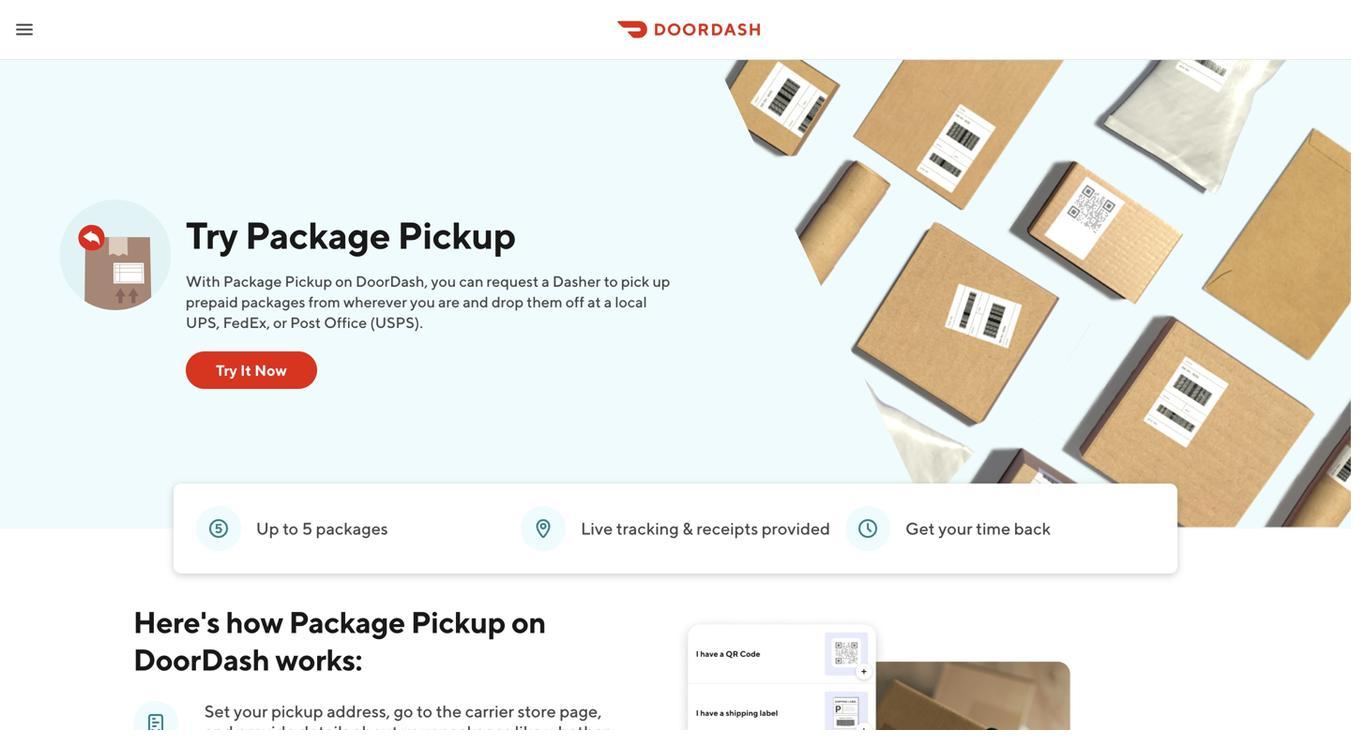 Task type: describe. For each thing, give the bounding box(es) containing it.
them
[[527, 293, 563, 311]]

from
[[308, 293, 340, 311]]

pick
[[621, 273, 650, 290]]

try for try it now
[[216, 362, 237, 380]]

provided
[[762, 519, 830, 539]]

like
[[515, 722, 542, 731]]

at
[[587, 293, 601, 311]]

pickup
[[271, 702, 323, 722]]

the
[[436, 702, 462, 722]]

tracking
[[616, 519, 679, 539]]

doordash
[[133, 643, 270, 678]]

can
[[459, 273, 484, 290]]

on inside with package pickup on doordash, you can request a dasher to pick up prepaid packages from wherever you are and drop them off at a local ups, fedex, or post office (usps).
[[335, 273, 353, 290]]

here's
[[133, 605, 220, 640]]

0 horizontal spatial to
[[283, 519, 298, 539]]

get your time back
[[905, 519, 1051, 539]]

store
[[518, 702, 556, 722]]

try for try package pickup
[[186, 213, 238, 258]]

time
[[976, 519, 1011, 539]]

and inside set your pickup address, go to the carrier store page, and  provide details about your packages like  whethe
[[204, 722, 233, 731]]

carrier
[[465, 702, 514, 722]]

back
[[1014, 519, 1051, 539]]

to inside with package pickup on doordash, you can request a dasher to pick up prepaid packages from wherever you are and drop them off at a local ups, fedex, or post office (usps).
[[604, 273, 618, 290]]

pickup inside here's how package pickup on doordash works:
[[411, 605, 506, 640]]

5
[[302, 519, 313, 539]]

page,
[[560, 702, 602, 722]]

doordash,
[[356, 273, 428, 290]]

set
[[204, 702, 230, 722]]

pickup for try package pickup
[[397, 213, 516, 258]]

package for with
[[223, 273, 282, 290]]

try it now button
[[186, 352, 317, 389]]

up to 5 packages
[[256, 519, 388, 539]]

on inside here's how package pickup on doordash works:
[[511, 605, 546, 640]]

package for try
[[245, 213, 390, 258]]

post
[[290, 314, 321, 332]]

packages inside with package pickup on doordash, you can request a dasher to pick up prepaid packages from wherever you are and drop them off at a local ups, fedex, or post office (usps).
[[241, 293, 305, 311]]

up
[[653, 273, 670, 290]]

get
[[905, 519, 935, 539]]

package pickup background image image
[[716, 60, 1351, 529]]

to inside set your pickup address, go to the carrier store page, and  provide details about your packages like  whethe
[[417, 702, 433, 722]]

details
[[299, 722, 350, 731]]

pickup for with package pickup on doordash, you can request a dasher to pick up prepaid packages from wherever you are and drop them off at a local ups, fedex, or post office (usps).
[[285, 273, 332, 290]]

with
[[186, 273, 220, 290]]



Task type: locate. For each thing, give the bounding box(es) containing it.
to
[[604, 273, 618, 290], [283, 519, 298, 539], [417, 702, 433, 722]]

local
[[615, 293, 647, 311]]

2 horizontal spatial your
[[938, 519, 973, 539]]

2 horizontal spatial to
[[604, 273, 618, 290]]

prepaid
[[186, 293, 238, 311]]

pickup up can
[[397, 213, 516, 258]]

package inside with package pickup on doordash, you can request a dasher to pick up prepaid packages from wherever you are and drop them off at a local ups, fedex, or post office (usps).
[[223, 273, 282, 290]]

on up from
[[335, 273, 353, 290]]

works:
[[275, 643, 362, 678]]

1 vertical spatial a
[[604, 293, 612, 311]]

0 vertical spatial to
[[604, 273, 618, 290]]

and down can
[[463, 293, 489, 311]]

up
[[256, 519, 279, 539]]

1 horizontal spatial a
[[604, 293, 612, 311]]

how to use package pickup illustration image
[[676, 529, 1218, 731]]

to right go
[[417, 702, 433, 722]]

try inside button
[[216, 362, 237, 380]]

0 vertical spatial your
[[938, 519, 973, 539]]

pickup up 'the'
[[411, 605, 506, 640]]

about
[[353, 722, 398, 731]]

office
[[324, 314, 367, 332]]

your for set
[[234, 702, 268, 722]]

fedex,
[[223, 314, 270, 332]]

you left are
[[410, 293, 435, 311]]

1 vertical spatial you
[[410, 293, 435, 311]]

try package pickup
[[186, 213, 516, 258]]

off
[[566, 293, 584, 311]]

1 vertical spatial and
[[204, 722, 233, 731]]

0 horizontal spatial and
[[204, 722, 233, 731]]

and down set
[[204, 722, 233, 731]]

your for get
[[938, 519, 973, 539]]

on up store at bottom left
[[511, 605, 546, 640]]

package up 'works:'
[[289, 605, 405, 640]]

1 horizontal spatial on
[[511, 605, 546, 640]]

0 horizontal spatial packages
[[241, 293, 305, 311]]

packages
[[241, 293, 305, 311], [316, 519, 388, 539], [439, 722, 511, 731]]

(usps).
[[370, 314, 423, 332]]

your up provide
[[234, 702, 268, 722]]

0 vertical spatial try
[[186, 213, 238, 258]]

1 vertical spatial on
[[511, 605, 546, 640]]

1 vertical spatial package
[[223, 273, 282, 290]]

your down go
[[402, 722, 436, 731]]

2 vertical spatial packages
[[439, 722, 511, 731]]

now
[[254, 362, 287, 380]]

live tracking & receipts provided
[[581, 519, 830, 539]]

pickup
[[397, 213, 516, 258], [285, 273, 332, 290], [411, 605, 506, 640]]

live
[[581, 519, 613, 539]]

0 vertical spatial on
[[335, 273, 353, 290]]

set your pickup address, go to the carrier store page, and  provide details about your packages like  whethe
[[204, 702, 609, 731]]

you
[[431, 273, 456, 290], [410, 293, 435, 311]]

0 vertical spatial packages
[[241, 293, 305, 311]]

to left the 5
[[283, 519, 298, 539]]

package icon image
[[60, 200, 171, 311]]

try it now
[[216, 362, 287, 380]]

here's how package pickup on doordash works:
[[133, 605, 546, 678]]

wherever
[[343, 293, 407, 311]]

1 vertical spatial to
[[283, 519, 298, 539]]

or
[[273, 314, 287, 332]]

2 vertical spatial your
[[402, 722, 436, 731]]

with package pickup on doordash, you can request a dasher to pick up prepaid packages from wherever you are and drop them off at a local ups, fedex, or post office (usps).
[[186, 273, 670, 332]]

to left pick
[[604, 273, 618, 290]]

a
[[542, 273, 550, 290], [604, 293, 612, 311]]

packages inside set your pickup address, go to the carrier store page, and  provide details about your packages like  whethe
[[439, 722, 511, 731]]

receipts
[[697, 519, 758, 539]]

and inside with package pickup on doordash, you can request a dasher to pick up prepaid packages from wherever you are and drop them off at a local ups, fedex, or post office (usps).
[[463, 293, 489, 311]]

dasher
[[553, 273, 601, 290]]

your right get
[[938, 519, 973, 539]]

go
[[394, 702, 413, 722]]

how
[[226, 605, 283, 640]]

it
[[240, 362, 251, 380]]

open menu image
[[13, 18, 36, 41]]

packages down the carrier in the bottom of the page
[[439, 722, 511, 731]]

1 horizontal spatial packages
[[316, 519, 388, 539]]

0 vertical spatial pickup
[[397, 213, 516, 258]]

0 horizontal spatial your
[[234, 702, 268, 722]]

1 horizontal spatial and
[[463, 293, 489, 311]]

2 vertical spatial pickup
[[411, 605, 506, 640]]

package inside here's how package pickup on doordash works:
[[289, 605, 405, 640]]

1 horizontal spatial your
[[402, 722, 436, 731]]

drop
[[492, 293, 524, 311]]

1 horizontal spatial to
[[417, 702, 433, 722]]

a right at
[[604, 293, 612, 311]]

try up with
[[186, 213, 238, 258]]

0 vertical spatial package
[[245, 213, 390, 258]]

try left the it
[[216, 362, 237, 380]]

0 vertical spatial and
[[463, 293, 489, 311]]

are
[[438, 293, 460, 311]]

package up 'fedex,'
[[223, 273, 282, 290]]

you up are
[[431, 273, 456, 290]]

packages up or
[[241, 293, 305, 311]]

address,
[[327, 702, 390, 722]]

1 vertical spatial your
[[234, 702, 268, 722]]

and
[[463, 293, 489, 311], [204, 722, 233, 731]]

&
[[682, 519, 693, 539]]

packages right the 5
[[316, 519, 388, 539]]

0 horizontal spatial on
[[335, 273, 353, 290]]

0 vertical spatial you
[[431, 273, 456, 290]]

provide
[[237, 722, 295, 731]]

2 vertical spatial package
[[289, 605, 405, 640]]

1 vertical spatial pickup
[[285, 273, 332, 290]]

ups,
[[186, 314, 220, 332]]

2 horizontal spatial packages
[[439, 722, 511, 731]]

pickup inside with package pickup on doordash, you can request a dasher to pick up prepaid packages from wherever you are and drop them off at a local ups, fedex, or post office (usps).
[[285, 273, 332, 290]]

your
[[938, 519, 973, 539], [234, 702, 268, 722], [402, 722, 436, 731]]

package up from
[[245, 213, 390, 258]]

try
[[186, 213, 238, 258], [216, 362, 237, 380]]

a up them
[[542, 273, 550, 290]]

2 vertical spatial to
[[417, 702, 433, 722]]

package
[[245, 213, 390, 258], [223, 273, 282, 290], [289, 605, 405, 640]]

0 vertical spatial a
[[542, 273, 550, 290]]

on
[[335, 273, 353, 290], [511, 605, 546, 640]]

0 horizontal spatial a
[[542, 273, 550, 290]]

request
[[487, 273, 539, 290]]

1 vertical spatial try
[[216, 362, 237, 380]]

1 vertical spatial packages
[[316, 519, 388, 539]]

pickup up from
[[285, 273, 332, 290]]



Task type: vqa. For each thing, say whether or not it's contained in the screenshot.
'and' inside Set your pickup address, go to the carrier store page, and  provide details about your packages like  whethe
yes



